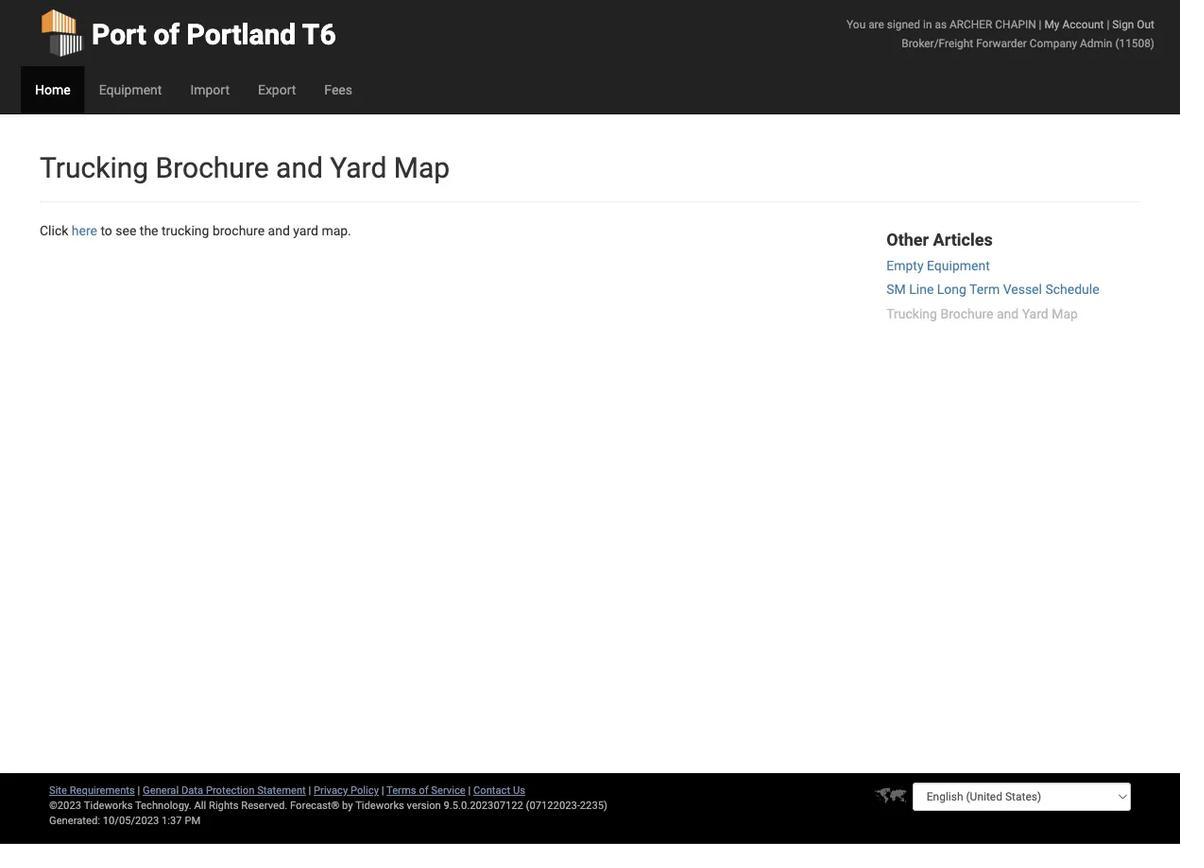 Task type: vqa. For each thing, say whether or not it's contained in the screenshot.
below.
no



Task type: describe. For each thing, give the bounding box(es) containing it.
you
[[847, 17, 866, 31]]

map.
[[322, 223, 352, 238]]

schedule
[[1046, 282, 1100, 298]]

to
[[101, 223, 112, 238]]

you are signed in as archer chapin | my account | sign out broker/freight forwarder company admin (11508)
[[847, 17, 1155, 50]]

trucking brochure and yard map
[[40, 151, 450, 184]]

terms of service link
[[387, 784, 466, 797]]

technology.
[[135, 799, 192, 812]]

2235)
[[580, 799, 608, 812]]

| left my
[[1040, 17, 1042, 31]]

long
[[938, 282, 967, 298]]

forecast®
[[290, 799, 340, 812]]

account
[[1063, 17, 1105, 31]]

0 horizontal spatial yard
[[330, 151, 387, 184]]

portland
[[187, 17, 296, 51]]

vessel
[[1004, 282, 1043, 298]]

sm line long term vessel schedule link
[[887, 282, 1100, 298]]

signed
[[888, 17, 921, 31]]

other
[[887, 230, 930, 250]]

site requirements | general data protection statement | privacy policy | terms of service | contact us ©2023 tideworks technology. all rights reserved. forecast® by tideworks version 9.5.0.202307122 (07122023-2235) generated: 10/05/2023 1:37 pm
[[49, 784, 608, 827]]

| left sign
[[1108, 17, 1110, 31]]

of inside site requirements | general data protection statement | privacy policy | terms of service | contact us ©2023 tideworks technology. all rights reserved. forecast® by tideworks version 9.5.0.202307122 (07122023-2235) generated: 10/05/2023 1:37 pm
[[419, 784, 429, 797]]

archer
[[950, 17, 993, 31]]

my account link
[[1045, 17, 1105, 31]]

export button
[[244, 66, 310, 113]]

port of portland t6 link
[[40, 0, 336, 66]]

9.5.0.202307122
[[444, 799, 524, 812]]

my
[[1045, 17, 1060, 31]]

chapin
[[996, 17, 1037, 31]]

import
[[190, 82, 230, 97]]

are
[[869, 17, 885, 31]]

contact
[[474, 784, 511, 797]]

equipment button
[[85, 66, 176, 113]]

| up 'forecast®'
[[309, 784, 311, 797]]

admin
[[1081, 36, 1113, 50]]

sm
[[887, 282, 907, 298]]

port of portland t6
[[92, 17, 336, 51]]

pm
[[185, 815, 201, 827]]

generated:
[[49, 815, 100, 827]]

0 horizontal spatial trucking
[[40, 151, 149, 184]]

site requirements link
[[49, 784, 135, 797]]

forwarder
[[977, 36, 1028, 50]]

empty
[[887, 258, 924, 274]]

company
[[1030, 36, 1078, 50]]

contact us link
[[474, 784, 526, 797]]

| up 9.5.0.202307122
[[468, 784, 471, 797]]

here link
[[72, 223, 97, 238]]

yard
[[293, 223, 319, 238]]

click
[[40, 223, 68, 238]]

general
[[143, 784, 179, 797]]

us
[[513, 784, 526, 797]]

line
[[910, 282, 934, 298]]

| left "general"
[[138, 784, 140, 797]]

requirements
[[70, 784, 135, 797]]

sign out link
[[1113, 17, 1155, 31]]

fees button
[[310, 66, 367, 113]]



Task type: locate. For each thing, give the bounding box(es) containing it.
home button
[[21, 66, 85, 113]]

trucking
[[162, 223, 209, 238]]

equipment down port
[[99, 82, 162, 97]]

1 vertical spatial map
[[1052, 306, 1079, 322]]

in
[[924, 17, 933, 31]]

1 horizontal spatial brochure
[[941, 306, 994, 322]]

brochure up "brochure" at left
[[156, 151, 269, 184]]

home
[[35, 82, 71, 97]]

0 vertical spatial map
[[394, 151, 450, 184]]

©2023 tideworks
[[49, 799, 133, 812]]

trucking up here link
[[40, 151, 149, 184]]

articles
[[934, 230, 993, 250]]

0 vertical spatial brochure
[[156, 151, 269, 184]]

privacy
[[314, 784, 348, 797]]

1 vertical spatial and
[[268, 223, 290, 238]]

of
[[154, 17, 180, 51], [419, 784, 429, 797]]

as
[[935, 17, 947, 31]]

here
[[72, 223, 97, 238]]

1 horizontal spatial yard
[[1023, 306, 1049, 322]]

by
[[342, 799, 353, 812]]

trucking
[[40, 151, 149, 184], [887, 306, 938, 322]]

0 vertical spatial equipment
[[99, 82, 162, 97]]

sign
[[1113, 17, 1135, 31]]

yard up map.
[[330, 151, 387, 184]]

1 vertical spatial yard
[[1023, 306, 1049, 322]]

tideworks
[[356, 799, 405, 812]]

0 vertical spatial and
[[276, 151, 323, 184]]

equipment inside click here to see the trucking brochure and yard map. other articles empty equipment sm line long term vessel schedule trucking brochure and yard map
[[928, 258, 991, 274]]

reserved.
[[241, 799, 288, 812]]

1 horizontal spatial trucking
[[887, 306, 938, 322]]

equipment up long
[[928, 258, 991, 274]]

of up version
[[419, 784, 429, 797]]

1 vertical spatial equipment
[[928, 258, 991, 274]]

1 horizontal spatial equipment
[[928, 258, 991, 274]]

trucking down the line
[[887, 306, 938, 322]]

import button
[[176, 66, 244, 113]]

of right port
[[154, 17, 180, 51]]

brochure inside click here to see the trucking brochure and yard map. other articles empty equipment sm line long term vessel schedule trucking brochure and yard map
[[941, 306, 994, 322]]

0 horizontal spatial map
[[394, 151, 450, 184]]

brochure down long
[[941, 306, 994, 322]]

0 vertical spatial of
[[154, 17, 180, 51]]

and
[[276, 151, 323, 184], [268, 223, 290, 238], [997, 306, 1019, 322]]

brochure
[[213, 223, 265, 238]]

yard
[[330, 151, 387, 184], [1023, 306, 1049, 322]]

1:37
[[162, 815, 182, 827]]

protection
[[206, 784, 255, 797]]

0 horizontal spatial of
[[154, 17, 180, 51]]

0 horizontal spatial equipment
[[99, 82, 162, 97]]

general data protection statement link
[[143, 784, 306, 797]]

t6
[[302, 17, 336, 51]]

policy
[[351, 784, 379, 797]]

trucking inside click here to see the trucking brochure and yard map. other articles empty equipment sm line long term vessel schedule trucking brochure and yard map
[[887, 306, 938, 322]]

2 vertical spatial and
[[997, 306, 1019, 322]]

1 horizontal spatial of
[[419, 784, 429, 797]]

and left the yard
[[268, 223, 290, 238]]

version
[[407, 799, 441, 812]]

1 vertical spatial brochure
[[941, 306, 994, 322]]

and down the sm line long term vessel schedule link
[[997, 306, 1019, 322]]

all
[[194, 799, 206, 812]]

map inside click here to see the trucking brochure and yard map. other articles empty equipment sm line long term vessel schedule trucking brochure and yard map
[[1052, 306, 1079, 322]]

equipment
[[99, 82, 162, 97], [928, 258, 991, 274]]

privacy policy link
[[314, 784, 379, 797]]

0 vertical spatial yard
[[330, 151, 387, 184]]

(11508)
[[1116, 36, 1155, 50]]

data
[[181, 784, 203, 797]]

see
[[116, 223, 136, 238]]

10/05/2023
[[103, 815, 159, 827]]

port
[[92, 17, 146, 51]]

(07122023-
[[526, 799, 580, 812]]

broker/freight
[[902, 36, 974, 50]]

map
[[394, 151, 450, 184], [1052, 306, 1079, 322]]

| up tideworks
[[382, 784, 384, 797]]

equipment inside 'dropdown button'
[[99, 82, 162, 97]]

terms
[[387, 784, 416, 797]]

1 vertical spatial of
[[419, 784, 429, 797]]

|
[[1040, 17, 1042, 31], [1108, 17, 1110, 31], [138, 784, 140, 797], [309, 784, 311, 797], [382, 784, 384, 797], [468, 784, 471, 797]]

service
[[431, 784, 466, 797]]

yard down vessel
[[1023, 306, 1049, 322]]

the
[[140, 223, 158, 238]]

click here to see the trucking brochure and yard map. other articles empty equipment sm line long term vessel schedule trucking brochure and yard map
[[40, 223, 1100, 322]]

0 horizontal spatial brochure
[[156, 151, 269, 184]]

empty equipment link
[[887, 258, 991, 274]]

and up the yard
[[276, 151, 323, 184]]

export
[[258, 82, 296, 97]]

fees
[[325, 82, 353, 97]]

statement
[[257, 784, 306, 797]]

0 vertical spatial trucking
[[40, 151, 149, 184]]

1 vertical spatial trucking
[[887, 306, 938, 322]]

brochure
[[156, 151, 269, 184], [941, 306, 994, 322]]

term
[[970, 282, 1001, 298]]

out
[[1138, 17, 1155, 31]]

site
[[49, 784, 67, 797]]

yard inside click here to see the trucking brochure and yard map. other articles empty equipment sm line long term vessel schedule trucking brochure and yard map
[[1023, 306, 1049, 322]]

rights
[[209, 799, 239, 812]]

1 horizontal spatial map
[[1052, 306, 1079, 322]]



